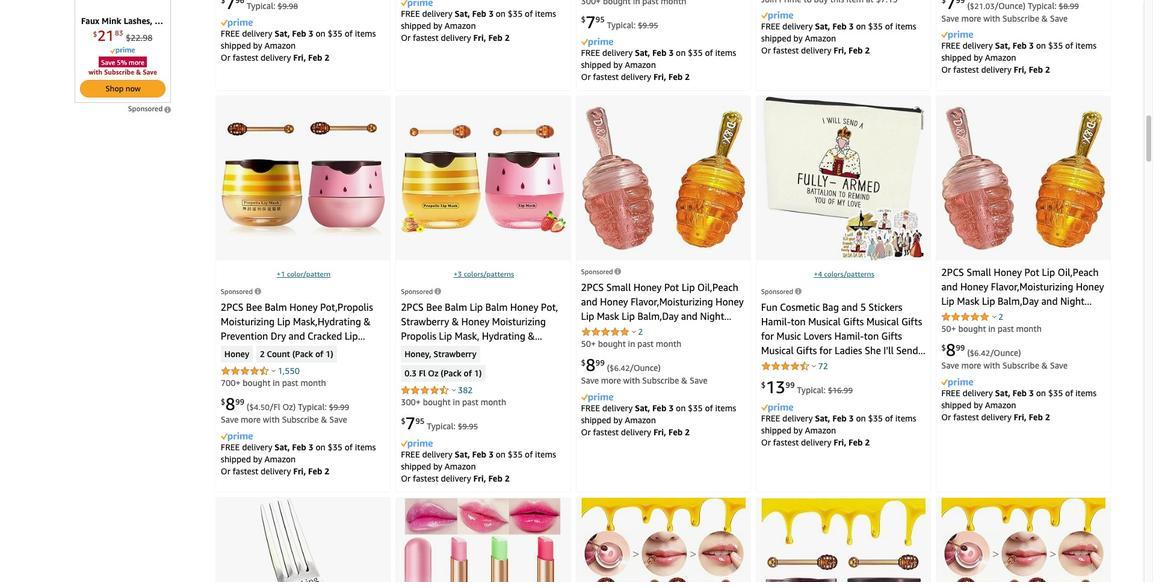 Task type: locate. For each thing, give the bounding box(es) containing it.
0 horizontal spatial repair
[[581, 325, 609, 337]]

1) up (honey
[[474, 369, 482, 380]]

95
[[596, 14, 605, 24], [416, 416, 425, 426]]

popover image for and
[[272, 370, 276, 373]]

2pcs bee balm honey pot,propolis moisturizing lip mask,hydrating & prevention dry and cracked lip scrubs exfoliator
[[221, 302, 373, 357]]

or fastest delivery fri, feb 2 element
[[401, 33, 510, 43], [762, 45, 870, 55], [221, 52, 330, 63], [942, 64, 1051, 75], [581, 72, 690, 82], [942, 412, 1051, 423], [581, 427, 690, 438], [762, 438, 870, 448], [221, 467, 330, 477], [401, 474, 510, 484]]

1 horizontal spatial (pack
[[441, 369, 462, 380]]

bee inside 2pcs bee balm honey pot,propolis moisturizing lip mask,hydrating & prevention dry and cracked lip scrubs exfoliator
[[246, 302, 262, 314]]

popover image left 382 link
[[452, 389, 456, 392]]

$ inside $ 8 99 ( $4.50 /fl oz) typical: $9.99 save more with subscribe & save
[[221, 397, 225, 407]]

2 vertical spatial /ounce)
[[630, 363, 661, 374]]

hamil- up ladies
[[835, 331, 864, 343]]

1 vertical spatial hamil-
[[835, 331, 864, 343]]

ton up she
[[864, 331, 879, 343]]

1 horizontal spatial colors/patterns
[[825, 270, 875, 279]]

2 horizontal spatial exfoliator
[[973, 339, 1016, 351]]

moisturizing inside 2pcs bee balm lip balm honey pot, strawberry & honey moisturizing propolis lip mask, hydrating & prevention dry and cracked lip scrubs exfoliator, lip sleep mask reduces lip lines lip exfoliating bee balm lip mask (honey & strawberry)
[[492, 316, 546, 328]]

1 vertical spatial repair
[[581, 325, 609, 337]]

repair for the leftmost 2pcs small honey pot lip oil,peach and honey flavor,moisturizing honey lip mask lip balm,day and night repair lip sleeping masks,hydrating and prevention dry and cracked lip scrubs exfoliator link
[[581, 325, 609, 337]]

1 horizontal spatial $ 8 99 ( $6.42 /ounce) save more with subscribe & save
[[942, 340, 1068, 371]]

ton
[[791, 316, 806, 328], [864, 331, 879, 343]]

balm down +1
[[265, 302, 287, 314]]

1 horizontal spatial small
[[967, 267, 992, 279]]

2 horizontal spatial popover image
[[993, 316, 997, 319]]

2pcs bee balm honey pot,propolis moisturizing lip mask,hydrating & prevention dry and cracked lip scrubs exfoliator link
[[221, 302, 373, 357]]

more inside $ 8 99 ( $4.50 /fl oz) typical: $9.99 save more with subscribe & save
[[241, 415, 261, 425]]

cracked inside 2pcs bee balm lip balm honey pot, strawberry & honey moisturizing propolis lip mask, hydrating & prevention dry and cracked lip scrubs exfoliator, lip sleep mask reduces lip lines lip exfoliating bee balm lip mask (honey & strawberry)
[[488, 345, 523, 357]]

+1 color/pattern
[[277, 270, 331, 279]]

fri,
[[474, 33, 486, 43], [834, 45, 847, 55], [293, 52, 306, 63], [1014, 64, 1027, 75], [654, 72, 667, 82], [1014, 412, 1027, 423], [654, 427, 667, 438], [834, 438, 847, 448], [293, 467, 306, 477], [474, 474, 486, 484]]

99 inside $ 13 99 typical: $16.99
[[786, 380, 795, 390]]

0 vertical spatial 95
[[596, 14, 605, 24]]

more
[[962, 13, 982, 23], [962, 361, 982, 371], [601, 376, 621, 386], [241, 415, 261, 425]]

lovers
[[804, 331, 832, 343]]

items
[[535, 8, 556, 19], [896, 21, 917, 31], [355, 28, 376, 39], [1076, 40, 1097, 51], [716, 48, 737, 58], [1076, 388, 1097, 398], [716, 403, 737, 414], [896, 414, 917, 424], [355, 442, 376, 453], [535, 450, 556, 460]]

0 horizontal spatial balm,day
[[638, 311, 679, 323]]

0 vertical spatial $6.42
[[970, 349, 991, 358]]

$
[[581, 14, 586, 24], [942, 343, 946, 353], [581, 358, 586, 368], [762, 380, 766, 390], [221, 397, 225, 407], [401, 416, 406, 426]]

1 vertical spatial sleeping
[[627, 325, 665, 337]]

free delivery sat, feb 3 on $35 of items shipped by amazon element
[[401, 8, 556, 31], [762, 21, 917, 43], [221, 28, 376, 51], [942, 40, 1097, 63], [581, 48, 737, 70], [942, 388, 1097, 411], [581, 403, 737, 426], [762, 414, 917, 436], [221, 442, 376, 465], [401, 450, 556, 472]]

$9.95
[[638, 20, 659, 30], [458, 422, 478, 432]]

and inside 2pcs bee balm lip balm honey pot, strawberry & honey moisturizing propolis lip mask, hydrating & prevention dry and cracked lip scrubs exfoliator, lip sleep mask reduces lip lines lip exfoliating bee balm lip mask (honey & strawberry)
[[469, 345, 485, 357]]

scrubs
[[942, 339, 971, 351], [221, 345, 250, 357], [581, 354, 610, 366], [401, 360, 430, 372]]

1 horizontal spatial bee
[[426, 302, 443, 314]]

strawberry down mask, at bottom left
[[434, 349, 477, 360]]

( inside $ 8 99 ( $4.50 /fl oz) typical: $9.99 save more with subscribe & save
[[247, 402, 249, 413]]

0 vertical spatial flavor,moisturizing
[[991, 281, 1074, 293]]

0 horizontal spatial (pack
[[292, 349, 313, 360]]

past for 382 link
[[462, 398, 479, 408]]

$6.42
[[970, 349, 991, 358], [610, 364, 630, 374]]

1 vertical spatial popover image
[[452, 389, 456, 392]]

1 colors/patterns from the left
[[464, 270, 514, 279]]

sponsored ad - 2pcs bee balm honey & strawberry lip balm, exfoliating honey pot lip balm sleeping lip mask with brush, hyd... image
[[762, 499, 926, 583]]

sponsored ad - 2pcs bee balm honey pot,propolis moisturizing lip mask,hydrating & prevention dry and cracked lip scrubs ex... image
[[221, 121, 385, 236]]

1 horizontal spatial 50+
[[942, 324, 957, 334]]

cracked inside 2pcs bee balm honey pot,propolis moisturizing lip mask,hydrating & prevention dry and cracked lip scrubs exfoliator
[[308, 331, 342, 343]]

1 horizontal spatial 50+ bought in past month
[[942, 324, 1042, 334]]

moisturizing up count
[[221, 316, 275, 328]]

bought for 1,550 link
[[243, 378, 271, 389]]

sponsored for fun cosmetic bag and 5 stickers hamil-ton musical gifts musical gifts for music lovers hamil-ton gifts musical gifts for ladies she i'll send armed armies to remind you of my love
[[762, 288, 794, 296]]

0 vertical spatial 2 link
[[999, 312, 1004, 322]]

1 vertical spatial 7
[[406, 414, 416, 434]]

2 moisturizing from the left
[[492, 316, 546, 328]]

3
[[489, 8, 494, 19], [849, 21, 854, 31], [309, 28, 314, 39], [1030, 40, 1034, 51], [669, 48, 674, 58], [1030, 388, 1034, 398], [669, 403, 674, 414], [849, 414, 854, 424], [309, 442, 314, 453], [489, 450, 494, 460]]

0 horizontal spatial $9.95
[[458, 422, 478, 432]]

0 horizontal spatial pot
[[665, 282, 679, 294]]

1 moisturizing from the left
[[221, 316, 275, 328]]

0 vertical spatial 7
[[586, 12, 596, 32]]

sleep
[[495, 360, 519, 372]]

2pcs for the leftmost 2pcs small honey pot lip oil,peach and honey flavor,moisturizing honey lip mask lip balm,day and night repair lip sleeping masks,hydrating and prevention dry and cracked lip scrubs exfoliator link
[[581, 282, 604, 294]]

sleeping for the leftmost 2pcs small honey pot lip oil,peach and honey flavor,moisturizing honey lip mask lip balm,day and night repair lip sleeping masks,hydrating and prevention dry and cracked lip scrubs exfoliator link
[[627, 325, 665, 337]]

1 vertical spatial 95
[[416, 416, 425, 426]]

0 vertical spatial oil,peach
[[1058, 267, 1099, 279]]

delivery
[[422, 8, 453, 19], [783, 21, 813, 31], [242, 28, 273, 39], [441, 33, 471, 43], [963, 40, 993, 51], [801, 45, 832, 55], [603, 48, 633, 58], [261, 52, 291, 63], [982, 64, 1012, 75], [621, 72, 652, 82], [963, 388, 993, 398], [603, 403, 633, 414], [982, 412, 1012, 423], [783, 414, 813, 424], [621, 427, 652, 438], [801, 438, 832, 448], [242, 442, 273, 453], [422, 450, 453, 460], [261, 467, 291, 477], [441, 474, 471, 484]]

month for 382 link
[[481, 398, 506, 408]]

0 horizontal spatial popover image
[[272, 370, 276, 373]]

(pack up 1,550
[[292, 349, 313, 360]]

typical: inside $ 8 99 ( $4.50 /fl oz) typical: $9.99 save more with subscribe & save
[[298, 402, 327, 413]]

bee
[[246, 302, 262, 314], [426, 302, 443, 314], [545, 374, 561, 386]]

2pcs inside 2pcs bee balm honey pot,propolis moisturizing lip mask,hydrating & prevention dry and cracked lip scrubs exfoliator
[[221, 302, 244, 314]]

1 vertical spatial 50+ bought in past month
[[581, 339, 682, 349]]

pot
[[1025, 267, 1040, 279], [665, 282, 679, 294]]

50+ bought in past month
[[942, 324, 1042, 334], [581, 339, 682, 349]]

0 vertical spatial $9.95
[[638, 20, 659, 30]]

1 horizontal spatial popover image
[[813, 365, 817, 368]]

+3 colors/patterns
[[454, 270, 514, 279]]

masks,hydrating for the leftmost 2pcs small honey pot lip oil,peach and honey flavor,moisturizing honey lip mask lip balm,day and night repair lip sleeping masks,hydrating and prevention dry and cracked lip scrubs exfoliator link
[[668, 325, 740, 337]]

sponsored ad - 2pcs bee balm lip balm honey pot, strawberry & honey moisturizing propolis lip mask, hydrating & prevention... image
[[401, 124, 566, 233]]

0 vertical spatial strawberry
[[401, 316, 449, 328]]

50+ for 2 link corresponding to 2pcs small honey pot lip oil,peach and honey flavor,moisturizing honey lip mask lip balm,day and night repair lip sleeping... image
[[942, 324, 957, 334]]

and
[[942, 281, 958, 293], [1042, 296, 1058, 308], [581, 296, 598, 308], [842, 302, 858, 314], [681, 311, 698, 323], [942, 325, 958, 337], [1029, 325, 1045, 337], [289, 331, 305, 343], [581, 340, 598, 352], [668, 340, 685, 352], [469, 345, 485, 357]]

(pack
[[292, 349, 313, 360], [441, 369, 462, 380]]

1 vertical spatial night
[[700, 311, 725, 323]]

2pcs inside 2pcs bee balm lip balm honey pot, strawberry & honey moisturizing propolis lip mask, hydrating & prevention dry and cracked lip scrubs exfoliator, lip sleep mask reduces lip lines lip exfoliating bee balm lip mask (honey & strawberry)
[[401, 302, 424, 314]]

0 vertical spatial (pack
[[292, 349, 313, 360]]

armed
[[762, 360, 791, 372]]

0 vertical spatial masks,hydrating
[[1028, 310, 1101, 322]]

on $35 of items shipped by amazon
[[401, 8, 556, 31], [762, 21, 917, 43], [221, 28, 376, 51], [942, 40, 1097, 63], [581, 48, 737, 70], [942, 388, 1097, 411], [581, 403, 737, 426], [762, 414, 917, 436], [221, 442, 376, 465], [401, 450, 556, 472]]

popover image up 700+ bought in past month
[[272, 370, 276, 373]]

colors/patterns for 13
[[825, 270, 875, 279]]

oil,peach
[[1058, 267, 1099, 279], [698, 282, 739, 294]]

1 horizontal spatial repair
[[942, 310, 970, 322]]

popover image for 72 link
[[813, 365, 817, 368]]

by
[[433, 20, 443, 31], [794, 33, 803, 43], [253, 40, 262, 51], [974, 52, 983, 63], [614, 60, 623, 70], [974, 400, 983, 411], [614, 415, 623, 426], [794, 426, 803, 436], [253, 454, 262, 465], [433, 462, 443, 472]]

moisturizing up hydrating
[[492, 316, 546, 328]]

2 colors/patterns from the left
[[825, 270, 875, 279]]

with inside $ 8 99 ( $4.50 /fl oz) typical: $9.99 save more with subscribe & save
[[263, 415, 280, 425]]

1 vertical spatial strawberry
[[434, 349, 477, 360]]

past for 2 link corresponding to 2pcs small honey pot lip oil,peach and honey flavor,moisturizing honey lip mask lip balm,day and night repair lip sleeping... image
[[998, 324, 1014, 334]]

feb
[[472, 8, 487, 19], [833, 21, 847, 31], [292, 28, 306, 39], [489, 33, 503, 43], [1013, 40, 1027, 51], [849, 45, 863, 55], [653, 48, 667, 58], [308, 52, 323, 63], [1029, 64, 1043, 75], [669, 72, 683, 82], [1013, 388, 1027, 398], [653, 403, 667, 414], [1029, 412, 1043, 423], [833, 414, 847, 424], [669, 427, 683, 438], [849, 438, 863, 448], [292, 442, 306, 453], [472, 450, 487, 460], [308, 467, 323, 477], [489, 474, 503, 484]]

bee for prevention
[[246, 302, 262, 314]]

or fastest delivery fri, feb 2
[[401, 33, 510, 43], [762, 45, 870, 55], [221, 52, 330, 63], [942, 64, 1051, 75], [581, 72, 690, 82], [942, 412, 1051, 423], [581, 427, 690, 438], [762, 438, 870, 448], [221, 467, 330, 477], [401, 474, 510, 484]]

honey inside 2pcs bee balm honey pot,propolis moisturizing lip mask,hydrating & prevention dry and cracked lip scrubs exfoliator
[[290, 302, 318, 314]]

musical up armed at the bottom of page
[[762, 345, 794, 357]]

1 horizontal spatial balm,day
[[998, 296, 1039, 308]]

0 horizontal spatial oil,peach
[[698, 282, 739, 294]]

sponsored button for fun cosmetic bag and 5 stickers hamil-ton musical gifts musical gifts for music lovers hamil-ton gifts musical gifts for ladies she i'll send armed armies to remind you of my love
[[762, 288, 802, 296]]

1 horizontal spatial exfoliator
[[613, 354, 655, 366]]

0 horizontal spatial night
[[700, 311, 725, 323]]

(pack right oz
[[441, 369, 462, 380]]

scrubs inside 2pcs bee balm honey pot,propolis moisturizing lip mask,hydrating & prevention dry and cracked lip scrubs exfoliator
[[221, 345, 250, 357]]

8 for popover icon associated with 2 link for sponsored ad - 2pcs small honey pot lip oil,peach and honey flavor,moisturizing honey lip mask lip balm,day and night repa... image
[[586, 355, 596, 375]]

1 vertical spatial balm,day
[[638, 311, 679, 323]]

on
[[496, 8, 506, 19], [856, 21, 866, 31], [316, 28, 326, 39], [1037, 40, 1047, 51], [676, 48, 686, 58], [1037, 388, 1047, 398], [676, 403, 686, 414], [856, 414, 866, 424], [316, 442, 326, 453], [496, 450, 506, 460]]

0 horizontal spatial popover image
[[632, 331, 636, 334]]

popover image
[[272, 370, 276, 373], [452, 389, 456, 392]]

for left music on the bottom of the page
[[762, 331, 774, 343]]

1 vertical spatial 50+
[[581, 339, 596, 349]]

$21.03
[[970, 1, 995, 11]]

1 horizontal spatial 7
[[586, 12, 596, 32]]

0 vertical spatial small
[[967, 267, 992, 279]]

1 horizontal spatial popover image
[[452, 389, 456, 392]]

my
[[904, 360, 917, 372]]

1 horizontal spatial 2 link
[[999, 312, 1004, 322]]

0 horizontal spatial $6.42
[[610, 364, 630, 374]]

0 horizontal spatial flavor,moisturizing
[[631, 296, 713, 308]]

mask,
[[455, 331, 480, 343]]

7
[[586, 12, 596, 32], [406, 414, 416, 434]]

prevention inside 2pcs bee balm lip balm honey pot, strawberry & honey moisturizing propolis lip mask, hydrating & prevention dry and cracked lip scrubs exfoliator, lip sleep mask reduces lip lines lip exfoliating bee balm lip mask (honey & strawberry)
[[401, 345, 448, 357]]

0 vertical spatial pot
[[1025, 267, 1040, 279]]

bought for 2 link corresponding to 2pcs small honey pot lip oil,peach and honey flavor,moisturizing honey lip mask lip balm,day and night repair lip sleeping... image
[[959, 324, 987, 334]]

0 horizontal spatial hamil-
[[762, 316, 791, 328]]

sponsored button for 2pcs small honey pot lip oil,peach and honey flavor,moisturizing honey lip mask lip balm,day and night repair lip sleeping masks,hydrating and prevention dry and cracked lip scrubs exfoliator
[[581, 268, 622, 276]]

ton down cosmetic
[[791, 316, 806, 328]]

1 horizontal spatial night
[[1061, 296, 1085, 308]]

0 horizontal spatial exfoliator
[[252, 345, 295, 357]]

sponsored for 2pcs small honey pot lip oil,peach and honey flavor,moisturizing honey lip mask lip balm,day and night repair lip sleeping masks,hydrating and prevention dry and cracked lip scrubs exfoliator
[[581, 268, 613, 276]]

hamil-
[[762, 316, 791, 328], [835, 331, 864, 343]]

lip
[[1042, 267, 1056, 279], [682, 282, 695, 294], [942, 296, 955, 308], [982, 296, 996, 308], [470, 302, 483, 314], [972, 310, 985, 322], [581, 311, 595, 323], [622, 311, 635, 323], [277, 316, 290, 328], [1085, 325, 1098, 337], [612, 325, 625, 337], [345, 331, 358, 343], [439, 331, 452, 343], [724, 340, 737, 352], [525, 345, 538, 357], [479, 360, 493, 372], [439, 374, 453, 386], [480, 374, 493, 386], [426, 389, 439, 401]]

amazon prime image
[[401, 0, 433, 8], [762, 11, 793, 20], [221, 19, 253, 28], [942, 31, 974, 40], [581, 38, 613, 47], [942, 378, 974, 387], [581, 393, 613, 403], [762, 404, 793, 413], [221, 433, 253, 442], [401, 440, 433, 449]]

1 vertical spatial for
[[820, 345, 833, 357]]

0 vertical spatial 50+ bought in past month
[[942, 324, 1042, 334]]

colors/patterns
[[464, 270, 514, 279], [825, 270, 875, 279]]

amazon
[[445, 20, 476, 31], [805, 33, 837, 43], [265, 40, 296, 51], [986, 52, 1017, 63], [625, 60, 656, 70], [986, 400, 1017, 411], [625, 415, 656, 426], [805, 426, 837, 436], [265, 454, 296, 465], [445, 462, 476, 472]]

$ 8 99 ( $6.42 /ounce) save more with subscribe & save
[[942, 340, 1068, 371], [581, 355, 708, 386]]

0 horizontal spatial masks,hydrating
[[668, 325, 740, 337]]

300+
[[401, 398, 421, 408]]

50+ for 2 link for sponsored ad - 2pcs small honey pot lip oil,peach and honey flavor,moisturizing honey lip mask lip balm,day and night repa... image
[[581, 339, 596, 349]]

50+ bought in past month for 2 link corresponding to 2pcs small honey pot lip oil,peach and honey flavor,moisturizing honey lip mask lip balm,day and night repair lip sleeping... image
[[942, 324, 1042, 334]]

1 horizontal spatial 8
[[586, 355, 596, 375]]

strawberry up propolis at left
[[401, 316, 449, 328]]

small for the leftmost 2pcs small honey pot lip oil,peach and honey flavor,moisturizing honey lip mask lip balm,day and night repair lip sleeping masks,hydrating and prevention dry and cracked lip scrubs exfoliator link
[[607, 282, 631, 294]]

sponsored button
[[581, 268, 622, 276], [221, 288, 261, 296], [401, 288, 441, 296], [762, 288, 802, 296]]

1 horizontal spatial masks,hydrating
[[1028, 310, 1101, 322]]

1)
[[326, 349, 334, 360], [474, 369, 482, 380]]

honey,
[[405, 349, 431, 360]]

0 vertical spatial popover image
[[993, 316, 997, 319]]

0 vertical spatial 1)
[[326, 349, 334, 360]]

colors/patterns right +3
[[464, 270, 514, 279]]

free
[[401, 8, 420, 19], [762, 21, 781, 31], [221, 28, 240, 39], [942, 40, 961, 51], [581, 48, 600, 58], [942, 388, 961, 398], [581, 403, 600, 414], [762, 414, 781, 424], [221, 442, 240, 453], [401, 450, 420, 460]]

1 vertical spatial /ounce)
[[991, 348, 1021, 358]]

99
[[956, 343, 965, 353], [596, 358, 605, 368], [786, 380, 795, 390], [235, 397, 245, 407]]

dry
[[1011, 325, 1026, 337], [271, 331, 286, 343], [650, 340, 666, 352], [451, 345, 466, 357]]

2 link for 2pcs small honey pot lip oil,peach and honey flavor,moisturizing honey lip mask lip balm,day and night repair lip sleeping... image
[[999, 312, 1004, 322]]

balm inside 2pcs bee balm honey pot,propolis moisturizing lip mask,hydrating & prevention dry and cracked lip scrubs exfoliator
[[265, 302, 287, 314]]

in
[[989, 324, 996, 334], [628, 339, 635, 349], [273, 378, 280, 389], [453, 398, 460, 408]]

past
[[998, 324, 1014, 334], [638, 339, 654, 349], [282, 378, 298, 389], [462, 398, 479, 408]]

prevention
[[961, 325, 1008, 337], [221, 331, 268, 343], [600, 340, 648, 352], [401, 345, 448, 357]]

colors/patterns for 7
[[464, 270, 514, 279]]

typical: $9.98
[[247, 0, 298, 11]]

scrubs inside 2pcs bee balm lip balm honey pot, strawberry & honey moisturizing propolis lip mask, hydrating & prevention dry and cracked lip scrubs exfoliator, lip sleep mask reduces lip lines lip exfoliating bee balm lip mask (honey & strawberry)
[[401, 360, 430, 372]]

+1 color/pattern link
[[277, 270, 331, 279]]

0 vertical spatial balm,day
[[998, 296, 1039, 308]]

honey
[[994, 267, 1022, 279], [961, 281, 989, 293], [1076, 281, 1105, 293], [634, 282, 662, 294], [600, 296, 628, 308], [716, 296, 744, 308], [290, 302, 318, 314], [510, 302, 539, 314], [462, 316, 490, 328], [224, 349, 249, 360]]

in for 2 link corresponding to 2pcs small honey pot lip oil,peach and honey flavor,moisturizing honey lip mask lip balm,day and night repair lip sleeping... image
[[989, 324, 996, 334]]

popover image
[[993, 316, 997, 319], [632, 331, 636, 334], [813, 365, 817, 368]]

1) down mask,hydrating
[[326, 349, 334, 360]]

with
[[984, 13, 1001, 23], [984, 361, 1001, 371], [623, 376, 640, 386], [263, 415, 280, 425]]

0 horizontal spatial small
[[607, 282, 631, 294]]

/ounce) for 2pcs small honey pot lip oil,peach and honey flavor,moisturizing honey lip mask lip balm,day and night repair lip sleeping... image
[[991, 348, 1021, 358]]

0 horizontal spatial for
[[762, 331, 774, 343]]

1 horizontal spatial pot
[[1025, 267, 1040, 279]]

+4 colors/patterns link
[[814, 270, 875, 279]]

1 horizontal spatial sleeping
[[988, 310, 1026, 322]]

oz)
[[283, 402, 296, 413]]

flavor,moisturizing for the rightmost 2pcs small honey pot lip oil,peach and honey flavor,moisturizing honey lip mask lip balm,day and night repair lip sleeping masks,hydrating and prevention dry and cracked lip scrubs exfoliator link
[[991, 281, 1074, 293]]

$ inside $ 13 99 typical: $16.99
[[762, 380, 766, 390]]

dry inside 2pcs bee balm lip balm honey pot, strawberry & honey moisturizing propolis lip mask, hydrating & prevention dry and cracked lip scrubs exfoliator, lip sleep mask reduces lip lines lip exfoliating bee balm lip mask (honey & strawberry)
[[451, 345, 466, 357]]

2pcs small honey pot lip oil,peach and honey flavor,moisturizing honey lip mask lip balm,day and night repair lip sleeping masks,hydrating and prevention dry and cracked lip scrubs exfoliator
[[942, 267, 1105, 351], [581, 282, 744, 366]]

0 horizontal spatial colors/patterns
[[464, 270, 514, 279]]

1 horizontal spatial moisturizing
[[492, 316, 546, 328]]

pot,
[[541, 302, 559, 314]]

moisturizing inside 2pcs bee balm honey pot,propolis moisturizing lip mask,hydrating & prevention dry and cracked lip scrubs exfoliator
[[221, 316, 275, 328]]

0 horizontal spatial moisturizing
[[221, 316, 275, 328]]

0 vertical spatial for
[[762, 331, 774, 343]]

1 horizontal spatial 2pcs small honey pot lip oil,peach and honey flavor,moisturizing honey lip mask lip balm,day and night repair lip sleeping masks,hydrating and prevention dry and cracked lip scrubs exfoliator link
[[942, 267, 1105, 351]]

1 horizontal spatial 1)
[[474, 369, 482, 380]]

exfoliator for the rightmost 2pcs small honey pot lip oil,peach and honey flavor,moisturizing honey lip mask lip balm,day and night repair lip sleeping masks,hydrating and prevention dry and cracked lip scrubs exfoliator link
[[973, 339, 1016, 351]]

for up to in the right of the page
[[820, 345, 833, 357]]

0 horizontal spatial 2pcs small honey pot lip oil,peach and honey flavor,moisturizing honey lip mask lip balm,day and night repair lip sleeping masks,hydrating and prevention dry and cracked lip scrubs exfoliator link
[[581, 282, 744, 366]]

1 vertical spatial flavor,moisturizing
[[631, 296, 713, 308]]

hamil- down "fun"
[[762, 316, 791, 328]]

masks,hydrating
[[1028, 310, 1101, 322], [668, 325, 740, 337]]

1,550
[[278, 366, 300, 377]]

1 horizontal spatial 2pcs small honey pot lip oil,peach and honey flavor,moisturizing honey lip mask lip balm,day and night repair lip sleeping masks,hydrating and prevention dry and cracked lip scrubs exfoliator
[[942, 267, 1105, 351]]

month for 1,550 link
[[301, 378, 326, 389]]

or
[[401, 33, 411, 43], [762, 45, 771, 55], [221, 52, 231, 63], [942, 64, 951, 75], [581, 72, 591, 82], [942, 412, 951, 423], [581, 427, 591, 438], [762, 438, 771, 448], [221, 467, 231, 477], [401, 474, 411, 484]]

0 horizontal spatial sleeping
[[627, 325, 665, 337]]

1 vertical spatial popover image
[[632, 331, 636, 334]]

2 horizontal spatial musical
[[867, 316, 899, 328]]

for
[[762, 331, 774, 343], [820, 345, 833, 357]]

2 link for sponsored ad - 2pcs small honey pot lip oil,peach and honey flavor,moisturizing honey lip mask lip balm,day and night repa... image
[[638, 327, 643, 337]]

$9.98
[[278, 1, 298, 11]]

0 vertical spatial night
[[1061, 296, 1085, 308]]

700+
[[221, 378, 241, 389]]

gifts up 'i'll' in the right bottom of the page
[[882, 331, 903, 343]]

0 vertical spatial sleeping
[[988, 310, 1026, 322]]

0 horizontal spatial 2 link
[[638, 327, 643, 337]]

1 horizontal spatial oil,peach
[[1058, 267, 1099, 279]]

382
[[458, 386, 473, 396]]

+4
[[814, 270, 823, 279]]

$35
[[508, 8, 523, 19], [868, 21, 883, 31], [328, 28, 343, 39], [1049, 40, 1064, 51], [688, 48, 703, 58], [1049, 388, 1064, 398], [688, 403, 703, 414], [868, 414, 883, 424], [328, 442, 343, 453], [508, 450, 523, 460]]

(
[[968, 0, 970, 11], [968, 348, 970, 358], [607, 363, 610, 374], [247, 402, 249, 413]]

0 horizontal spatial 7
[[406, 414, 416, 434]]

masks,hydrating for the rightmost 2pcs small honey pot lip oil,peach and honey flavor,moisturizing honey lip mask lip balm,day and night repair lip sleeping masks,hydrating and prevention dry and cracked lip scrubs exfoliator link
[[1028, 310, 1101, 322]]

sponsored button for 2pcs bee balm lip balm honey pot, strawberry & honey moisturizing propolis lip mask, hydrating & prevention dry and cracked lip scrubs exfoliator, lip sleep mask reduces lip lines lip exfoliating bee balm lip mask (honey & strawberry)
[[401, 288, 441, 296]]

gifts
[[844, 316, 864, 328], [902, 316, 923, 328], [882, 331, 903, 343], [797, 345, 817, 357]]

& inside $ 8 99 ( $4.50 /fl oz) typical: $9.99 save more with subscribe & save
[[321, 415, 327, 425]]

bought for 2 link for sponsored ad - 2pcs small honey pot lip oil,peach and honey flavor,moisturizing honey lip mask lip balm,day and night repa... image
[[598, 339, 626, 349]]

repair
[[942, 310, 970, 322], [581, 325, 609, 337]]

colors/patterns right the +4
[[825, 270, 875, 279]]

exfoliator
[[973, 339, 1016, 351], [252, 345, 295, 357], [613, 354, 655, 366]]

bought
[[959, 324, 987, 334], [598, 339, 626, 349], [243, 378, 271, 389], [423, 398, 451, 408]]

2 pack bee balm lip balm honey pot, exfoliating honey & strawberry propolis lip mask, hydrating & prevention dry and crack... image
[[581, 498, 746, 583]]

0 horizontal spatial bee
[[246, 302, 262, 314]]

fl
[[419, 369, 426, 380]]

musical down the bag
[[809, 316, 841, 328]]

0.3
[[405, 369, 417, 380]]

1 vertical spatial pot
[[665, 282, 679, 294]]

sponsored ad - 2 pack bee balm lip balm honey pot, exfoliating honey & strawberry propolis lip mask, hydrating & preventio... image
[[942, 498, 1106, 583]]

musical down stickers
[[867, 316, 899, 328]]

1 vertical spatial small
[[607, 282, 631, 294]]

exfoliating
[[496, 374, 543, 386]]

1 vertical spatial masks,hydrating
[[668, 325, 740, 337]]

pot for the rightmost 2pcs small honey pot lip oil,peach and honey flavor,moisturizing honey lip mask lip balm,day and night repair lip sleeping masks,hydrating and prevention dry and cracked lip scrubs exfoliator link
[[1025, 267, 1040, 279]]



Task type: describe. For each thing, give the bounding box(es) containing it.
72
[[819, 361, 829, 372]]

300+ bought in past month
[[401, 398, 506, 408]]

1 horizontal spatial 95
[[596, 14, 605, 24]]

balm up hydrating
[[486, 302, 508, 314]]

99 inside $ 8 99 ( $4.50 /fl oz) typical: $9.99 save more with subscribe & save
[[235, 397, 245, 407]]

bag
[[823, 302, 839, 314]]

she
[[865, 345, 881, 357]]

past for 1,550 link
[[282, 378, 298, 389]]

month for 2 link corresponding to 2pcs small honey pot lip oil,peach and honey flavor,moisturizing honey lip mask lip balm,day and night repair lip sleeping... image
[[1017, 324, 1042, 334]]

oil,peach for the leftmost 2pcs small honey pot lip oil,peach and honey flavor,moisturizing honey lip mask lip balm,day and night repair lip sleeping masks,hydrating and prevention dry and cracked lip scrubs exfoliator link
[[698, 282, 739, 294]]

music
[[777, 331, 802, 343]]

prevention inside 2pcs bee balm honey pot,propolis moisturizing lip mask,hydrating & prevention dry and cracked lip scrubs exfoliator
[[221, 331, 268, 343]]

0 vertical spatial hamil-
[[762, 316, 791, 328]]

8 inside $ 8 99 ( $4.50 /fl oz) typical: $9.99 save more with subscribe & save
[[225, 395, 235, 414]]

0 horizontal spatial 95
[[416, 416, 425, 426]]

month for 2 link for sponsored ad - 2pcs small honey pot lip oil,peach and honey flavor,moisturizing honey lip mask lip balm,day and night repa... image
[[656, 339, 682, 349]]

$ 8 99 ( $4.50 /fl oz) typical: $9.99 save more with subscribe & save
[[221, 395, 349, 425]]

flavor,moisturizing for the leftmost 2pcs small honey pot lip oil,peach and honey flavor,moisturizing honey lip mask lip balm,day and night repair lip sleeping masks,hydrating and prevention dry and cracked lip scrubs exfoliator link
[[631, 296, 713, 308]]

+3
[[454, 270, 462, 279]]

sponsored button for 2pcs bee balm honey pot,propolis moisturizing lip mask,hydrating & prevention dry and cracked lip scrubs exfoliator
[[221, 288, 261, 296]]

2pcs small honey pot lip oil,peach and honey flavor,moisturizing honey lip mask lip balm,day and night repair lip sleeping... image
[[942, 107, 1106, 251]]

and inside fun cosmetic bag and 5 stickers hamil-ton musical gifts musical gifts for music lovers hamil-ton gifts musical gifts for ladies she i'll send armed armies to remind you of my love
[[842, 302, 858, 314]]

send
[[897, 345, 919, 357]]

/fl
[[270, 402, 280, 413]]

subscribe inside $ 8 99 ( $4.50 /fl oz) typical: $9.99 save more with subscribe & save
[[282, 415, 319, 425]]

2 count (pack of 1)
[[260, 349, 334, 360]]

0 horizontal spatial $ 7 95 typical: $9.95
[[401, 414, 478, 434]]

$6.42 for 2 link corresponding to 2pcs small honey pot lip oil,peach and honey flavor,moisturizing honey lip mask lip balm,day and night repair lip sleeping... image
[[970, 349, 991, 358]]

exfoliator,
[[433, 360, 477, 372]]

repair for the rightmost 2pcs small honey pot lip oil,peach and honey flavor,moisturizing honey lip mask lip balm,day and night repair lip sleeping masks,hydrating and prevention dry and cracked lip scrubs exfoliator link
[[942, 310, 970, 322]]

fun cosmetic bag and 5 stickers hamil-ton musical gifts musical gifts for music lovers hamil-ton gifts musical gifts for ladies she i'll send armed armies to remind you of my love link
[[762, 302, 926, 386]]

/ounce) for sponsored ad - 2pcs small honey pot lip oil,peach and honey flavor,moisturizing honey lip mask lip balm,day and night repa... image
[[630, 363, 661, 374]]

cosmetic
[[780, 302, 820, 314]]

+4 colors/patterns
[[814, 270, 875, 279]]

mask,hydrating
[[293, 316, 361, 328]]

armies
[[793, 360, 823, 372]]

night for the leftmost 2pcs small honey pot lip oil,peach and honey flavor,moisturizing honey lip mask lip balm,day and night repair lip sleeping masks,hydrating and prevention dry and cracked lip scrubs exfoliator link
[[700, 311, 725, 323]]

love
[[762, 374, 782, 386]]

8 for popover icon associated with 2 link corresponding to 2pcs small honey pot lip oil,peach and honey flavor,moisturizing honey lip mask lip balm,day and night repair lip sleeping... image
[[946, 340, 956, 360]]

bee for honey
[[426, 302, 443, 314]]

gifts up send
[[902, 316, 923, 328]]

& inside 2pcs bee balm honey pot,propolis moisturizing lip mask,hydrating & prevention dry and cracked lip scrubs exfoliator
[[364, 316, 371, 328]]

hydrating
[[482, 331, 526, 343]]

ladies
[[835, 345, 863, 357]]

popover image for 2 link for sponsored ad - 2pcs small honey pot lip oil,peach and honey flavor,moisturizing honey lip mask lip balm,day and night repa... image
[[632, 331, 636, 334]]

balm down reduces
[[401, 389, 423, 401]]

sponsored link
[[128, 104, 171, 113]]

sponsored ad - 2pcs small honey pot lip oil,peach and honey flavor,moisturizing honey lip mask lip balm,day and night repa... image
[[581, 107, 746, 251]]

reduces
[[401, 374, 437, 386]]

$9.99
[[329, 403, 349, 413]]

700+ bought in past month
[[221, 378, 326, 389]]

save more with subscribe & save
[[942, 13, 1068, 23]]

382 link
[[458, 386, 473, 396]]

remind
[[838, 360, 871, 372]]

5
[[861, 302, 866, 314]]

past for 2 link for sponsored ad - 2pcs small honey pot lip oil,peach and honey flavor,moisturizing honey lip mask lip balm,day and night repa... image
[[638, 339, 654, 349]]

2pcs small honey pot lip oil,peach and honey flavor,moisturizing honey lip mask lip balm,day and night repair lip sleeping masks,hydrating and prevention dry and cracked lip scrubs exfoliator for the rightmost 2pcs small honey pot lip oil,peach and honey flavor,moisturizing honey lip mask lip balm,day and night repair lip sleeping masks,hydrating and prevention dry and cracked lip scrubs exfoliator link
[[942, 267, 1105, 351]]

72 link
[[819, 361, 829, 372]]

( $21.03 /ounce) typical: $8.99
[[968, 0, 1080, 11]]

2pcs bee balm lip balm honey pot, strawberry & honey moisturizing propolis lip mask, hydrating & prevention dry and cracked lip scrubs exfoliator, lip sleep mask reduces lip lines lip exfoliating bee balm lip mask (honey & strawberry)
[[401, 302, 561, 401]]

typical: inside $ 13 99 typical: $16.99
[[797, 386, 826, 396]]

50+ bought in past month for 2 link for sponsored ad - 2pcs small honey pot lip oil,peach and honey flavor,moisturizing honey lip mask lip balm,day and night repa... image
[[581, 339, 682, 349]]

color/pattern
[[287, 270, 331, 279]]

balm,day for the rightmost 2pcs small honey pot lip oil,peach and honey flavor,moisturizing honey lip mask lip balm,day and night repair lip sleeping masks,hydrating and prevention dry and cracked lip scrubs exfoliator link
[[998, 296, 1039, 308]]

sponsored for 2pcs bee balm lip balm honey pot, strawberry & honey moisturizing propolis lip mask, hydrating & prevention dry and cracked lip scrubs exfoliator, lip sleep mask reduces lip lines lip exfoliating bee balm lip mask (honey & strawberry)
[[401, 288, 433, 296]]

0 horizontal spatial ton
[[791, 316, 806, 328]]

1 horizontal spatial for
[[820, 345, 833, 357]]

you
[[874, 360, 890, 372]]

2pcs for the rightmost 2pcs small honey pot lip oil,peach and honey flavor,moisturizing honey lip mask lip balm,day and night repair lip sleeping masks,hydrating and prevention dry and cracked lip scrubs exfoliator link
[[942, 267, 965, 279]]

dry inside 2pcs bee balm honey pot,propolis moisturizing lip mask,hydrating & prevention dry and cracked lip scrubs exfoliator
[[271, 331, 286, 343]]

$ 8 99 ( $6.42 /ounce) save more with subscribe & save for 2 link for sponsored ad - 2pcs small honey pot lip oil,peach and honey flavor,moisturizing honey lip mask lip balm,day and night repa... image
[[581, 355, 708, 386]]

night for the rightmost 2pcs small honey pot lip oil,peach and honey flavor,moisturizing honey lip mask lip balm,day and night repair lip sleeping masks,hydrating and prevention dry and cracked lip scrubs exfoliator link
[[1061, 296, 1085, 308]]

(honey
[[467, 389, 497, 401]]

2 horizontal spatial bee
[[545, 374, 561, 386]]

13
[[766, 378, 786, 398]]

+1
[[277, 270, 285, 279]]

pot for the leftmost 2pcs small honey pot lip oil,peach and honey flavor,moisturizing honey lip mask lip balm,day and night repair lip sleeping masks,hydrating and prevention dry and cracked lip scrubs exfoliator link
[[665, 282, 679, 294]]

jelly lipstick set temperature change moisturizer flower lip stick long lasting nutritious lip balm magic color change lip... image
[[404, 498, 563, 583]]

gifts up armies in the right of the page
[[797, 345, 817, 357]]

0.3 fl oz (pack of 1)
[[405, 369, 482, 380]]

small for the rightmost 2pcs small honey pot lip oil,peach and honey flavor,moisturizing honey lip mask lip balm,day and night repair lip sleeping masks,hydrating and prevention dry and cracked lip scrubs exfoliator link
[[967, 267, 992, 279]]

honey, strawberry
[[405, 349, 477, 360]]

+3 colors/patterns link
[[454, 270, 514, 279]]

valentines gifts for him, gifts for boyfriend anniversary valentines gifts i forking love you dinner forks, inspirational ... image
[[260, 498, 346, 583]]

$16.99
[[828, 386, 853, 396]]

gifts down "5" at bottom
[[844, 316, 864, 328]]

$8.99
[[1059, 1, 1080, 11]]

in for 382 link
[[453, 398, 460, 408]]

exfoliator for the leftmost 2pcs small honey pot lip oil,peach and honey flavor,moisturizing honey lip mask lip balm,day and night repair lip sleeping masks,hydrating and prevention dry and cracked lip scrubs exfoliator link
[[613, 354, 655, 366]]

fun cosmetic bag and 5 stickers hamil-ton musical gifts musical gifts for music lovers hamil-ton gifts musical gifts for ladies she i'll send armed armies to remind you of my love
[[762, 302, 923, 386]]

$ 8 99 ( $6.42 /ounce) save more with subscribe & save for 2 link corresponding to 2pcs small honey pot lip oil,peach and honey flavor,moisturizing honey lip mask lip balm,day and night repair lip sleeping... image
[[942, 340, 1068, 371]]

1 vertical spatial (pack
[[441, 369, 462, 380]]

fun
[[762, 302, 778, 314]]

sponsored for 2pcs bee balm honey pot,propolis moisturizing lip mask,hydrating & prevention dry and cracked lip scrubs exfoliator
[[221, 288, 253, 296]]

1 vertical spatial ton
[[864, 331, 879, 343]]

in for 2 link for sponsored ad - 2pcs small honey pot lip oil,peach and honey flavor,moisturizing honey lip mask lip balm,day and night repa... image
[[628, 339, 635, 349]]

0 vertical spatial /ounce)
[[995, 0, 1026, 11]]

strawberry inside 2pcs bee balm lip balm honey pot, strawberry & honey moisturizing propolis lip mask, hydrating & prevention dry and cracked lip scrubs exfoliator, lip sleep mask reduces lip lines lip exfoliating bee balm lip mask (honey & strawberry)
[[401, 316, 449, 328]]

0 horizontal spatial 1)
[[326, 349, 334, 360]]

2pcs bee balm lip balm honey pot, strawberry & honey moisturizing propolis lip mask, hydrating & prevention dry and cracked lip scrubs exfoliator, lip sleep mask reduces lip lines lip exfoliating bee balm lip mask (honey & strawberry) link
[[401, 302, 561, 401]]

exfoliator inside 2pcs bee balm honey pot,propolis moisturizing lip mask,hydrating & prevention dry and cracked lip scrubs exfoliator
[[252, 345, 295, 357]]

0 horizontal spatial musical
[[762, 345, 794, 357]]

balm,day for the leftmost 2pcs small honey pot lip oil,peach and honey flavor,moisturizing honey lip mask lip balm,day and night repair lip sleeping masks,hydrating and prevention dry and cracked lip scrubs exfoliator link
[[638, 311, 679, 323]]

popover image for propolis
[[452, 389, 456, 392]]

stickers
[[869, 302, 903, 314]]

$4.50
[[249, 403, 270, 413]]

2pcs small honey pot lip oil,peach and honey flavor,moisturizing honey lip mask lip balm,day and night repair lip sleeping masks,hydrating and prevention dry and cracked lip scrubs exfoliator for the leftmost 2pcs small honey pot lip oil,peach and honey flavor,moisturizing honey lip mask lip balm,day and night repair lip sleeping masks,hydrating and prevention dry and cracked lip scrubs exfoliator link
[[581, 282, 744, 366]]

strawberry)
[[509, 389, 560, 401]]

1 horizontal spatial musical
[[809, 316, 841, 328]]

oil,peach for the rightmost 2pcs small honey pot lip oil,peach and honey flavor,moisturizing honey lip mask lip balm,day and night repair lip sleeping masks,hydrating and prevention dry and cracked lip scrubs exfoliator link
[[1058, 267, 1099, 279]]

1 vertical spatial 1)
[[474, 369, 482, 380]]

lines
[[455, 374, 477, 386]]

1,550 link
[[278, 366, 300, 377]]

1 horizontal spatial $ 7 95 typical: $9.95
[[581, 12, 659, 32]]

balm up mask, at bottom left
[[445, 302, 467, 314]]

in for 1,550 link
[[273, 378, 280, 389]]

1 horizontal spatial hamil-
[[835, 331, 864, 343]]

sleeping for the rightmost 2pcs small honey pot lip oil,peach and honey flavor,moisturizing honey lip mask lip balm,day and night repair lip sleeping masks,hydrating and prevention dry and cracked lip scrubs exfoliator link
[[988, 310, 1026, 322]]

count
[[267, 349, 290, 360]]

sponsored ad - fun cosmetic bag and 5 stickers hamil-ton musical gifts musical gifts for music lovers hamil-ton gifts musi... image
[[763, 96, 925, 261]]

popover image for 2 link corresponding to 2pcs small honey pot lip oil,peach and honey flavor,moisturizing honey lip mask lip balm,day and night repair lip sleeping... image
[[993, 316, 997, 319]]

propolis
[[401, 331, 437, 343]]

of inside fun cosmetic bag and 5 stickers hamil-ton musical gifts musical gifts for music lovers hamil-ton gifts musical gifts for ladies she i'll send armed armies to remind you of my love
[[892, 360, 902, 372]]

1 vertical spatial $9.95
[[458, 422, 478, 432]]

bought for 382 link
[[423, 398, 451, 408]]

$6.42 for 2 link for sponsored ad - 2pcs small honey pot lip oil,peach and honey flavor,moisturizing honey lip mask lip balm,day and night repa... image
[[610, 364, 630, 374]]

2pcs for 2pcs bee balm lip balm honey pot, strawberry & honey moisturizing propolis lip mask, hydrating & prevention dry and cracked lip scrubs exfoliator, lip sleep mask reduces lip lines lip exfoliating bee balm lip mask (honey & strawberry) link at the bottom of page
[[401, 302, 424, 314]]

and inside 2pcs bee balm honey pot,propolis moisturizing lip mask,hydrating & prevention dry and cracked lip scrubs exfoliator
[[289, 331, 305, 343]]

$ 13 99 typical: $16.99
[[762, 378, 853, 398]]

i'll
[[884, 345, 894, 357]]

2pcs for 2pcs bee balm honey pot,propolis moisturizing lip mask,hydrating & prevention dry and cracked lip scrubs exfoliator link
[[221, 302, 244, 314]]

pot,propolis
[[320, 302, 373, 314]]

oz
[[428, 369, 439, 380]]

to
[[826, 360, 835, 372]]



Task type: vqa. For each thing, say whether or not it's contained in the screenshot.
the bottommost 2,099
no



